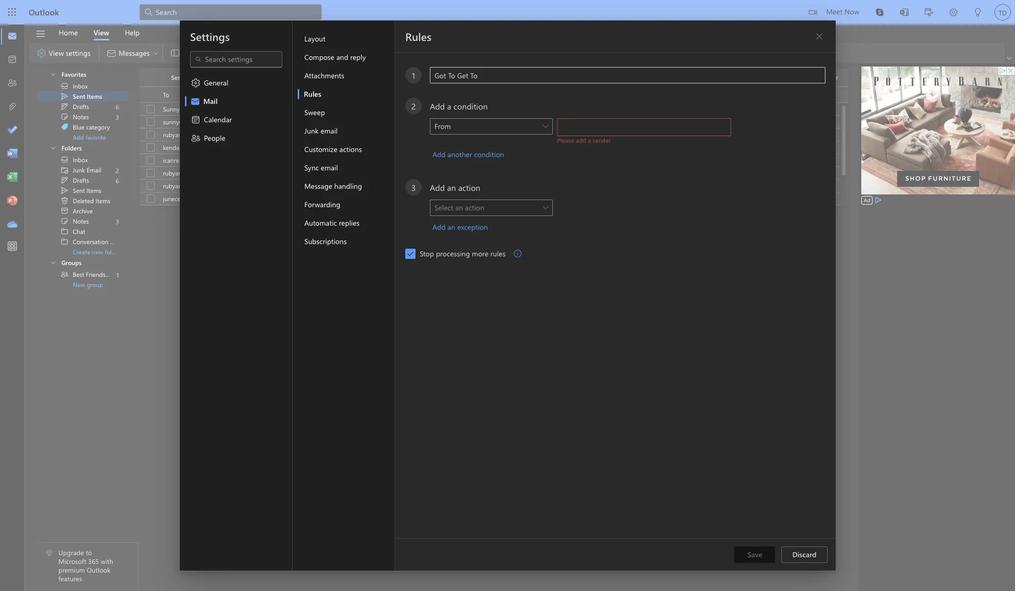 Task type: locate. For each thing, give the bounding box(es) containing it.

[[35, 28, 46, 39]]

6
[[116, 103, 119, 111], [116, 177, 119, 185]]

0 horizontal spatial test
[[432, 169, 443, 177]]

no preview is available. for fw: learn the perks of your microsoft account
[[472, 156, 535, 165]]

1 horizontal spatial you
[[770, 144, 780, 152]]

11 tree item from the top
[[37, 206, 129, 216]]

1 vertical spatial select a message checkbox
[[140, 153, 163, 168]]

2  drafts from the top
[[60, 176, 89, 185]]

have right you on the top left of page
[[379, 118, 392, 126]]

0 vertical spatial available.
[[510, 156, 535, 165]]

0 horizontal spatial let's
[[364, 144, 376, 152]]

dialog containing settings
[[0, 0, 1015, 592]]

action
[[458, 182, 480, 193], [465, 203, 484, 213]]

1 vertical spatial email...
[[430, 131, 448, 139]]

rules button
[[298, 85, 394, 104]]

0 vertical spatial 
[[50, 71, 56, 77]]

 for 
[[60, 103, 69, 111]]

Select a conditional field
[[430, 118, 553, 135]]

1 email from the top
[[320, 126, 337, 136]]

select a message checkbox down kendallparks02@gmail.com
[[140, 153, 163, 168]]

1 vertical spatial junk
[[73, 166, 85, 174]]

1 vertical spatial is
[[424, 182, 428, 190]]

inundate.
[[583, 144, 608, 152]]

fw: down actions
[[342, 156, 351, 165]]

upgrade to microsoft 365 with premium outlook features
[[58, 549, 113, 584]]

rules
[[490, 249, 505, 259]]

available. for fw: learn the perks of your microsoft account
[[510, 156, 535, 165]]

settings
[[66, 48, 91, 58]]

june,
[[422, 195, 435, 203]]

outlook inside upgrade to microsoft 365 with premium outlook features
[[87, 566, 111, 575]]

1 vertical spatial with
[[101, 558, 113, 567]]

preview down resuscitate
[[482, 156, 503, 165]]

 drafts for notes
[[60, 103, 89, 111]]

attachments
[[304, 71, 344, 80]]

to right the 'upgrade'
[[86, 549, 92, 558]]

about for me
[[398, 105, 414, 113]]

inbox inside tree item
[[73, 156, 88, 164]]

2 right email
[[116, 166, 119, 175]]

0 horizontal spatial available.
[[430, 182, 454, 190]]

select a message checkbox for kendall
[[140, 140, 163, 155]]

and left reply at top
[[336, 52, 348, 62]]

tree item down the ' inbox  sent items'
[[37, 101, 129, 112]]

tree item up deleted
[[37, 186, 129, 196]]

 inside tree item
[[60, 156, 69, 164]]

1 select a message image from the top
[[147, 105, 155, 113]]

 for 
[[60, 176, 69, 185]]


[[60, 113, 69, 121], [60, 217, 69, 226]]

2 halloween from the left
[[452, 195, 480, 203]]

available. up the with
[[430, 182, 454, 190]]

add inside tree item
[[73, 133, 84, 141]]

1 vertical spatial rules
[[304, 89, 321, 99]]

add up the from
[[430, 101, 445, 111]]

 for folders
[[50, 145, 56, 151]]

0 vertical spatial 6
[[116, 103, 119, 111]]

me
[[387, 105, 396, 113], [808, 144, 817, 152]]

word image
[[7, 149, 17, 159]]

select a message checkbox for re:
[[140, 128, 163, 142]]

preview for fw: learn the perks of your microsoft account
[[482, 156, 503, 165]]

folder
[[105, 248, 121, 256]]

 button left the favorites
[[41, 68, 60, 80]]

1 vertical spatial 3
[[411, 182, 416, 193]]

1 horizontal spatial preview
[[482, 156, 503, 165]]

email inside button
[[320, 126, 337, 136]]

add favorite tree item
[[37, 132, 129, 142]]

5 select a message image from the top
[[147, 195, 155, 203]]

rules
[[405, 29, 431, 44], [304, 89, 321, 99]]

2 6 from the top
[[116, 177, 119, 185]]

pm right the '1:05'
[[721, 131, 729, 139]]

scan the qr code with your phone camera to download outlook mobile
[[385, 434, 613, 444]]

 drafts down  junk email
[[60, 176, 89, 185]]

0 vertical spatial junk
[[304, 126, 318, 136]]

1 vertical spatial drafts
[[73, 176, 89, 185]]

 button
[[510, 246, 526, 262]]

2  from the top
[[60, 187, 69, 195]]

tree item containing 
[[37, 165, 129, 175]]

junececi7@gmail.com
[[163, 195, 222, 203]]

with inside upgrade to microsoft 365 with premium outlook features
[[101, 558, 113, 567]]

an
[[447, 182, 456, 193], [455, 203, 463, 213], [447, 222, 455, 232]]

another
[[447, 150, 472, 159]]

0 vertical spatial and
[[336, 52, 348, 62]]

tree item down  inbox at top left
[[37, 165, 129, 175]]

tree item up conversation
[[37, 227, 129, 237]]

0 vertical spatial action
[[458, 182, 480, 193]]

it.
[[415, 105, 420, 113], [792, 144, 797, 152]]

1  from the top
[[60, 92, 69, 100]]

select
[[434, 203, 453, 213]]

with for 365
[[101, 558, 113, 567]]

microsoft down we
[[417, 156, 443, 165]]

email right the sync
[[321, 163, 338, 173]]

6 for blue category
[[116, 103, 119, 111]]

perks
[[380, 156, 394, 165]]

a left 'jam'
[[392, 144, 395, 152]]

1 horizontal spatial chat
[[107, 271, 120, 279]]

and inside message list no items selected list box
[[661, 144, 671, 152]]

an inside field
[[455, 203, 463, 213]]

email... up need
[[430, 131, 448, 139]]

thanks,
[[410, 169, 431, 177]]

1 horizontal spatial view
[[94, 27, 109, 37]]

an for select an action
[[455, 203, 463, 213]]

items down "favorites" 'tree item'
[[87, 92, 102, 100]]

about
[[398, 105, 414, 113], [400, 131, 416, 139]]

1  button from the top
[[41, 68, 60, 80]]

2 select a message checkbox from the top
[[140, 153, 163, 168]]

2  from the top
[[60, 176, 69, 185]]

inbox inside the ' inbox  sent items'
[[73, 82, 88, 90]]

dress
[[681, 195, 695, 203]]

junk inside button
[[304, 126, 318, 136]]

fw: up re:
[[342, 118, 351, 126]]

mobile
[[591, 434, 613, 444]]

1 select a message image from the top
[[147, 144, 155, 152]]

5 select a message checkbox from the top
[[140, 179, 163, 193]]

no preview is available. down thanks,
[[391, 182, 454, 190]]

notes up blue
[[73, 113, 89, 121]]

0 vertical spatial rubyanndersson@gmail.com
[[163, 131, 241, 139]]

test right sincerely,
[[821, 195, 831, 203]]

 left 
[[190, 78, 201, 88]]

1 horizontal spatial your
[[458, 434, 472, 444]]

stop processing more rules
[[420, 249, 505, 259]]

0 vertical spatial inbox
[[73, 82, 88, 90]]

1  from the top
[[50, 71, 56, 77]]


[[407, 251, 414, 258]]

microsoft up the features
[[58, 558, 86, 567]]

3 select a message checkbox from the top
[[140, 140, 163, 155]]

art
[[378, 182, 385, 190]]

 down  favorites
[[60, 82, 69, 90]]

1 horizontal spatial outlook
[[87, 566, 111, 575]]

2  from the top
[[60, 217, 69, 226]]

2 fw: from the top
[[342, 156, 351, 165]]

an right select
[[455, 203, 463, 213]]

 button inside "favorites" 'tree item'
[[41, 68, 60, 80]]

select a message checkbox for my
[[140, 179, 163, 193]]

0 vertical spatial 
[[60, 82, 69, 90]]

select a message image
[[147, 105, 155, 113], [147, 118, 155, 126], [147, 131, 155, 139], [147, 182, 155, 190], [147, 195, 155, 203]]

left-rail-appbar navigation
[[2, 25, 23, 237]]

the left "lily"
[[685, 144, 694, 152]]

account
[[445, 156, 466, 165]]

email inside button
[[321, 163, 338, 173]]

add left another
[[432, 150, 445, 159]]

1  from the top
[[60, 82, 69, 90]]

pad
[[705, 144, 715, 152]]

1 vertical spatial email
[[321, 163, 338, 173]]

outlook inside outlook banner
[[29, 7, 59, 17]]

pm for we need to resuscitate the industry! innovate in order to inundate. let's leapfrog tech and ride the lily pad to the bank! i think you get it. let me know when you want to meet.
[[724, 144, 732, 152]]

is up june,
[[424, 182, 428, 190]]

email for sync email
[[321, 163, 338, 173]]

document containing settings
[[0, 0, 1015, 592]]

junk
[[304, 126, 318, 136], [73, 166, 85, 174]]

condition inside 'add another condition' button
[[474, 150, 504, 159]]

tell me about it.
[[377, 105, 420, 113]]

 up "create new folder" tree item
[[60, 238, 69, 246]]

able
[[551, 195, 562, 203]]

 down 'sunnyupside33@gmail.com'
[[190, 133, 201, 144]]

1 horizontal spatial microsoft
[[417, 156, 443, 165]]

1 halloween from the left
[[342, 195, 371, 203]]

1 6 from the top
[[116, 103, 119, 111]]

0 horizontal spatial 
[[36, 48, 47, 58]]

2 inside rules tab panel
[[411, 101, 416, 111]]

1 drafts from the top
[[73, 103, 89, 111]]

 down 
[[60, 217, 69, 226]]

 drafts down the ' inbox  sent items'
[[60, 103, 89, 111]]

onedrive image
[[7, 220, 17, 230]]

email... up that at top
[[423, 118, 441, 126]]

0 horizontal spatial is
[[424, 182, 428, 190]]

no preview is available. for my personal art
[[391, 182, 454, 190]]

3 select a message image from the top
[[147, 169, 155, 177]]

handling
[[334, 181, 362, 191]]

select a message checkbox for icanread453@gmail.com
[[140, 153, 163, 168]]

you have to see this email...
[[367, 118, 441, 126]]

rubyanndersson@gmail.com
[[163, 131, 241, 139], [163, 169, 241, 177], [163, 182, 241, 190]]

to right need
[[454, 144, 459, 152]]

add up the with
[[430, 182, 445, 193]]

no up re: no
[[353, 118, 361, 126]]

2 drafts from the top
[[73, 176, 89, 185]]

0 horizontal spatial halloween
[[342, 195, 371, 203]]

0 horizontal spatial chat
[[73, 228, 85, 236]]

party?
[[626, 195, 643, 203]]

0 vertical spatial 
[[190, 133, 201, 144]]

 button inside the folders tree item
[[41, 142, 60, 154]]

1 vertical spatial notes
[[73, 217, 89, 226]]


[[60, 166, 69, 174]]

drafts down the ' inbox  sent items'
[[73, 103, 89, 111]]

an up the with
[[447, 182, 456, 193]]

document
[[0, 0, 1015, 592]]

1 horizontal spatial with
[[443, 434, 456, 444]]

email
[[87, 166, 101, 174]]

1 vertical spatial available.
[[430, 182, 454, 190]]

outlook up  button at the top of page
[[29, 7, 59, 17]]

select a message checkbox down sunny
[[140, 115, 163, 129]]

is for my personal art
[[424, 182, 428, 190]]

email left re:
[[320, 126, 337, 136]]

inbox down "favorites" 'tree item'
[[73, 82, 88, 90]]

select a message image inside checkbox
[[147, 118, 155, 126]]

select a message image for rubyanndersson@gmail.com
[[147, 169, 155, 177]]

outlook banner
[[0, 0, 1015, 25]]

2 tree from the top
[[37, 155, 130, 257]]

select a message image for kendallparks02@gmail.com
[[147, 144, 155, 152]]

subscriptions
[[304, 237, 347, 247]]

3 rubyanndersson@gmail.com from the top
[[163, 182, 241, 190]]

1 vertical spatial 2
[[116, 166, 119, 175]]

1 horizontal spatial halloween
[[452, 195, 480, 203]]

you left "get" at the right of page
[[770, 144, 780, 152]]

calendar image
[[7, 55, 17, 65]]

5 tree item from the top
[[37, 122, 129, 132]]

add another condition button
[[430, 145, 509, 165]]

1 vertical spatial 
[[50, 145, 56, 151]]

outlook left mobile at the right of the page
[[563, 434, 589, 444]]

 down  favorites
[[60, 92, 69, 100]]

personal
[[353, 182, 376, 190]]

1 vertical spatial 
[[60, 187, 69, 195]]

2
[[411, 101, 416, 111], [116, 166, 119, 175]]

 heading
[[163, 70, 219, 86]]

2  from the top
[[60, 156, 69, 164]]


[[190, 115, 201, 125]]


[[60, 228, 69, 236], [60, 238, 69, 246]]

no up up
[[391, 182, 399, 190]]


[[190, 133, 201, 144], [60, 271, 69, 279]]

12:38
[[709, 144, 722, 152]]

action for select an action
[[465, 203, 484, 213]]

dialog
[[0, 0, 1015, 592]]

action inside field
[[465, 203, 484, 213]]

 left best
[[60, 271, 69, 279]]

attachments button
[[298, 67, 394, 85]]

1 rubyanndersson@gmail.com from the top
[[163, 131, 241, 139]]

junk inside tree item
[[73, 166, 85, 174]]

message list section
[[139, 66, 900, 244]]

1 vertical spatial  button
[[41, 142, 60, 154]]

 junk email
[[60, 166, 101, 174]]

 chat  conversation history
[[60, 228, 130, 246]]

0 vertical spatial email...
[[423, 118, 441, 126]]

microsoft inside upgrade to microsoft 365 with premium outlook features
[[58, 558, 86, 567]]

15 tree item from the top
[[37, 270, 129, 280]]

2 select a message image from the top
[[147, 118, 155, 126]]

1 horizontal spatial and
[[661, 144, 671, 152]]

sunnyupside33@gmail.com
[[163, 118, 238, 126]]

1 vertical spatial an
[[455, 203, 463, 213]]

action up "exception"
[[465, 203, 484, 213]]

1 vertical spatial it.
[[792, 144, 797, 152]]

2 inbox from the top
[[73, 156, 88, 164]]

0 horizontal spatial 1
[[116, 271, 119, 279]]

 inside the ' inbox  sent items'
[[60, 82, 69, 90]]

an inside "button"
[[447, 222, 455, 232]]

0 horizontal spatial it.
[[415, 105, 420, 113]]

7 tree item from the top
[[37, 165, 129, 175]]

the left "industry!"
[[491, 144, 500, 152]]

0 horizontal spatial microsoft
[[58, 558, 86, 567]]

🧛‍♀️🧛‍♂️🧟💀👻🦇🐺🕷🎃🕸🍬
[[708, 195, 792, 203]]

rubyanndersson@gmail.com down icanread453@gmail.com
[[163, 169, 241, 177]]

0 horizontal spatial outlook
[[29, 7, 59, 17]]

0 vertical spatial select a message image
[[147, 144, 155, 152]]

 left "groups"
[[50, 260, 56, 266]]

sent inside the ' inbox  sent items'
[[73, 92, 85, 100]]


[[815, 32, 823, 40]]

pm for ruby! sorry about that email...
[[721, 131, 729, 139]]

add inside "button"
[[432, 222, 445, 232]]

halloween down the add an action
[[452, 195, 480, 203]]

side
[[181, 105, 193, 113]]

 inside the  folders
[[50, 145, 56, 151]]

select a message image
[[147, 144, 155, 152], [147, 156, 155, 165], [147, 169, 155, 177]]

0 vertical spatial 
[[36, 48, 47, 58]]

 inside " sent items  deleted items  archive"
[[60, 187, 69, 195]]

fw: learn the perks of your microsoft account
[[342, 156, 466, 165]]

1 horizontal spatial let's
[[610, 144, 622, 152]]

0 horizontal spatial junk
[[73, 166, 85, 174]]

2 horizontal spatial outlook
[[563, 434, 589, 444]]

condition up from field
[[453, 101, 488, 111]]

2 vertical spatial select a message image
[[147, 169, 155, 177]]

 view settings
[[36, 48, 91, 58]]

12 tree item from the top
[[37, 216, 129, 227]]

1 vertical spatial chat
[[107, 271, 120, 279]]

tree item up  junk email
[[37, 155, 129, 165]]

select a message image for halloween coming up
[[147, 195, 155, 203]]

in
[[552, 144, 557, 152]]


[[323, 131, 331, 139]]

0 vertical spatial 1
[[411, 70, 416, 81]]

a right add
[[588, 136, 591, 145]]

3 select a message image from the top
[[147, 131, 155, 139]]

1
[[411, 70, 416, 81], [116, 271, 119, 279]]


[[809, 8, 817, 16]]

 left the favorites
[[50, 71, 56, 77]]

 up  on the left of page
[[60, 156, 69, 164]]

0 vertical spatial tree
[[37, 65, 129, 142]]

0 vertical spatial with
[[443, 434, 456, 444]]

is down "industry!"
[[505, 156, 509, 165]]

let's left 'leapfrog'
[[610, 144, 622, 152]]

2  notes from the top
[[60, 217, 89, 226]]

0 vertical spatial your
[[403, 156, 415, 165]]

application
[[0, 0, 1015, 592]]

meet now
[[826, 7, 860, 16]]

a up the from
[[447, 101, 451, 111]]

1 horizontal spatial junk
[[304, 126, 318, 136]]

is for fw: learn the perks of your microsoft account
[[505, 156, 509, 165]]

1 vertical spatial rubyanndersson@gmail.com
[[163, 169, 241, 177]]

0 vertical spatial 
[[60, 103, 69, 111]]

2 up 'this'
[[411, 101, 416, 111]]

2 select a message checkbox from the top
[[140, 128, 163, 142]]

fw: for fw: learn the perks of your microsoft account
[[342, 156, 351, 165]]

settings heading
[[190, 29, 229, 44]]

to right "sure"
[[674, 195, 680, 203]]

select a message image for my personal art
[[147, 182, 155, 190]]

automatic replies button
[[298, 214, 394, 233]]

0 vertical spatial about
[[398, 105, 414, 113]]

tree item down  junk email
[[37, 175, 129, 186]]

 down 
[[60, 228, 69, 236]]

halloween down my personal art
[[342, 195, 371, 203]]

preview up the hey
[[401, 182, 422, 190]]

1  drafts from the top
[[60, 103, 89, 111]]

view inside ' view settings'
[[49, 48, 64, 58]]

0 vertical spatial  drafts
[[60, 103, 89, 111]]

tab list
[[51, 25, 148, 40]]

3  from the top
[[50, 260, 56, 266]]

excel image
[[7, 173, 17, 183]]

 down  on the left of page
[[60, 176, 69, 185]]

pm right the 1:15
[[721, 106, 729, 113]]

0 vertical spatial an
[[447, 182, 456, 193]]

1 horizontal spatial rules
[[405, 29, 431, 44]]

layout group
[[165, 43, 266, 62]]

4 select a message image from the top
[[147, 182, 155, 190]]

1 horizontal spatial 
[[190, 78, 201, 88]]

let's down ruby!
[[364, 144, 376, 152]]

it. left 'let'
[[792, 144, 797, 152]]

 button
[[202, 70, 219, 86]]

Select a message checkbox
[[140, 102, 163, 116], [140, 128, 163, 142], [140, 140, 163, 155], [140, 166, 163, 180], [140, 179, 163, 193], [140, 192, 163, 206]]

1 vertical spatial and
[[661, 144, 671, 152]]

 button left folders
[[41, 142, 60, 154]]

rubyanndersson@gmail.com down 'sunnyupside33@gmail.com'
[[163, 131, 241, 139]]

meet.
[[885, 144, 900, 152]]

1 fw: from the top
[[342, 118, 351, 126]]

1 vertical spatial 
[[60, 217, 69, 226]]

2 email from the top
[[321, 163, 338, 173]]

 notes down archive
[[60, 217, 89, 226]]

1 vertical spatial about
[[400, 131, 416, 139]]

0 vertical spatial 
[[60, 92, 69, 100]]

me right tell at left top
[[387, 105, 396, 113]]

your right "of"
[[403, 156, 415, 165]]

1 vertical spatial inbox
[[73, 156, 88, 164]]

available. down "industry!"
[[510, 156, 535, 165]]

actions
[[339, 145, 362, 154]]

drafts for notes
[[73, 103, 89, 111]]

meet
[[826, 7, 843, 16]]

pm right 1:08
[[721, 118, 729, 126]]


[[60, 103, 69, 111], [60, 176, 69, 185]]

1 vertical spatial fw:
[[342, 156, 351, 165]]

people image
[[7, 78, 17, 89]]

view left help
[[94, 27, 109, 37]]

0 vertical spatial  button
[[41, 68, 60, 80]]

1 vertical spatial  drafts
[[60, 176, 89, 185]]

me right 'let'
[[808, 144, 817, 152]]

tree item up new
[[37, 270, 129, 280]]

tree item up archive
[[37, 196, 129, 206]]

1 select a message checkbox from the top
[[140, 115, 163, 129]]

3  button from the top
[[41, 257, 60, 268]]

select a message image for icanread453@gmail.com
[[147, 156, 155, 165]]

1 vertical spatial 6
[[116, 177, 119, 185]]

sender
[[593, 136, 611, 145]]

add down select
[[432, 222, 445, 232]]

2  button from the top
[[41, 142, 60, 154]]

select a message image inside checkbox
[[147, 156, 155, 165]]

0 vertical spatial rules
[[405, 29, 431, 44]]

1 tree from the top
[[37, 65, 129, 142]]

bank!
[[734, 144, 749, 152]]

available. for my personal art
[[430, 182, 454, 190]]

1 up tell me about it.
[[411, 70, 416, 81]]

 drafts for sent items
[[60, 176, 89, 185]]

 inside ' view settings'
[[36, 48, 47, 58]]

0 vertical spatial sent
[[171, 73, 184, 81]]

1 vertical spatial 
[[60, 271, 69, 279]]

pm for you have to see this email...
[[721, 118, 729, 126]]

rules heading
[[405, 29, 431, 44]]

Select a message checkbox
[[140, 115, 163, 129], [140, 153, 163, 168]]

add inside button
[[432, 150, 445, 159]]

customize
[[304, 145, 337, 154]]

items inside sent items 
[[185, 73, 201, 81]]

1 inbox from the top
[[73, 82, 88, 90]]

email for junk email
[[320, 126, 337, 136]]

2  from the top
[[50, 145, 56, 151]]

add another condition
[[432, 150, 504, 159]]

 for 4th tree item from the bottom
[[60, 217, 69, 226]]

6 select a message checkbox from the top
[[140, 192, 163, 206]]

with right the code
[[443, 434, 456, 444]]

your inside message list no items selected list box
[[403, 156, 415, 165]]

1  from the top
[[60, 228, 69, 236]]

we need to resuscitate the industry! innovate in order to inundate. let's leapfrog tech and ride the lily pad to the bank! i think you get it. let me know when you want to meet.
[[428, 144, 900, 152]]

1  from the top
[[60, 103, 69, 111]]

 inside  favorites
[[50, 71, 56, 77]]

phone
[[474, 434, 495, 444]]

 up 
[[60, 113, 69, 121]]

add for add an exception
[[432, 222, 445, 232]]

outlook
[[29, 7, 59, 17], [563, 434, 589, 444], [87, 566, 111, 575]]

0 horizontal spatial a
[[392, 144, 395, 152]]

1 vertical spatial 
[[60, 238, 69, 246]]

1 vertical spatial condition
[[474, 150, 504, 159]]

resuscitate
[[461, 144, 490, 152]]

0 vertical spatial email
[[320, 126, 337, 136]]

be
[[542, 195, 549, 203]]

and left ride
[[661, 144, 671, 152]]

chat inside  groups  best friends chat 1
[[107, 271, 120, 279]]

4 tree item from the top
[[37, 112, 129, 122]]

the
[[491, 144, 500, 152], [685, 144, 694, 152], [724, 144, 733, 152], [369, 156, 378, 165], [401, 434, 412, 444]]

new group tree item
[[37, 280, 129, 290]]

1 vertical spatial select a message image
[[147, 156, 155, 165]]

tree
[[37, 65, 129, 142], [37, 155, 130, 257]]

0 horizontal spatial with
[[101, 558, 113, 567]]

2 select a message image from the top
[[147, 156, 155, 165]]

files image
[[7, 102, 17, 112]]

groups tree item
[[37, 257, 129, 270]]

2 vertical spatial sent
[[73, 187, 85, 195]]

message
[[304, 181, 332, 191]]

select a message image for fw: no
[[147, 118, 155, 126]]

1 vertical spatial 
[[60, 176, 69, 185]]

 inside  groups  best friends chat 1
[[60, 271, 69, 279]]

2 rubyanndersson@gmail.com from the top
[[163, 169, 241, 177]]

1 vertical spatial sent
[[73, 92, 85, 100]]

 inside settings tab list
[[190, 78, 201, 88]]

preview for my personal art
[[401, 182, 422, 190]]

tree item down "favorites" 'tree item'
[[37, 91, 129, 101]]

application containing settings
[[0, 0, 1015, 592]]

0 vertical spatial 
[[60, 113, 69, 121]]

tree item
[[37, 81, 129, 91], [37, 91, 129, 101], [37, 101, 129, 112], [37, 112, 129, 122], [37, 122, 129, 132], [37, 155, 129, 165], [37, 165, 129, 175], [37, 175, 129, 186], [37, 186, 129, 196], [37, 196, 129, 206], [37, 206, 129, 216], [37, 216, 129, 227], [37, 227, 129, 237], [37, 237, 130, 247], [37, 270, 129, 280]]

0 vertical spatial condition
[[453, 101, 488, 111]]

10 tree item from the top
[[37, 196, 129, 206]]

compose and reply button
[[298, 48, 394, 67]]

inbox
[[73, 82, 88, 90], [73, 156, 88, 164]]

3 tree item from the top
[[37, 101, 129, 112]]

1  from the top
[[60, 113, 69, 121]]

2 tree item from the top
[[37, 91, 129, 101]]

2 vertical spatial outlook
[[87, 566, 111, 575]]

1 vertical spatial preview
[[401, 182, 422, 190]]



Task type: describe. For each thing, give the bounding box(es) containing it.
tech
[[648, 144, 659, 152]]

add an exception
[[432, 222, 488, 232]]

1 horizontal spatial me
[[808, 144, 817, 152]]

filter button
[[809, 71, 843, 84]]

 inside the ' inbox  sent items'
[[60, 92, 69, 100]]

to right the want
[[878, 144, 883, 152]]

 button inside groups tree item
[[41, 257, 60, 268]]

inbox for  inbox
[[73, 156, 88, 164]]

rubyanndersson@gmail.com for 
[[163, 169, 241, 177]]

rules tab panel
[[395, 21, 836, 571]]

add for add favorite
[[73, 133, 84, 141]]

your for with
[[458, 434, 472, 444]]

view button
[[86, 25, 117, 40]]

features
[[58, 575, 82, 584]]

 for favorites
[[50, 71, 56, 77]]

2 vertical spatial 3
[[116, 218, 119, 226]]

sesh
[[409, 144, 422, 152]]

order
[[559, 144, 574, 152]]

no down resuscitate
[[472, 156, 480, 165]]

0 horizontal spatial you
[[531, 195, 541, 203]]

1 horizontal spatial a
[[447, 101, 451, 111]]

add a condition
[[430, 101, 488, 111]]

items inside the ' inbox  sent items'
[[87, 92, 102, 100]]

tell
[[377, 105, 386, 113]]

sent inside sent items 
[[171, 73, 184, 81]]

scan
[[385, 434, 399, 444]]

the right 12:38
[[724, 144, 733, 152]]

group
[[87, 281, 103, 289]]

 general
[[190, 78, 228, 88]]

the left qr
[[401, 434, 412, 444]]

sent inside " sent items  deleted items  archive"
[[73, 187, 85, 195]]

my personal art
[[342, 182, 385, 190]]

with for code
[[443, 434, 456, 444]]

Select senders for this condition   Please add a sender text field
[[559, 121, 731, 133]]

mail image
[[7, 31, 17, 42]]

settings tab list
[[180, 21, 292, 571]]

an for add an exception
[[447, 222, 455, 232]]

add an exception button
[[430, 217, 492, 238]]

condition for add another condition
[[474, 150, 504, 159]]

2  from the top
[[60, 238, 69, 246]]

set your advertising preferences image
[[875, 196, 883, 205]]

Search settings search field
[[202, 54, 271, 65]]

sunny side
[[163, 105, 193, 113]]

calendar
[[204, 115, 232, 125]]


[[60, 197, 69, 205]]

tab list containing home
[[51, 25, 148, 40]]

sweep
[[304, 108, 325, 117]]

tree item containing 
[[37, 206, 129, 216]]

select a message checkbox for sunnyupside33@gmail.com
[[140, 115, 163, 129]]

exception
[[457, 222, 488, 232]]

junk email
[[304, 126, 337, 136]]

rubyanndersson@gmail.com for 
[[163, 131, 241, 139]]

the up means
[[369, 156, 378, 165]]

1 horizontal spatial test
[[821, 195, 831, 203]]

to right order
[[575, 144, 581, 152]]

to right camera
[[522, 434, 528, 444]]

Select a action field
[[430, 200, 553, 217]]

to left our
[[588, 195, 594, 203]]

folders tree item
[[37, 142, 129, 155]]

home
[[59, 27, 78, 37]]

no
[[386, 169, 393, 177]]

message list no items selected list box
[[139, 101, 900, 244]]

add for add another condition
[[432, 150, 445, 159]]


[[514, 250, 522, 258]]

inbox for  inbox  sent items
[[73, 82, 88, 90]]

of
[[396, 156, 402, 165]]

filter
[[825, 73, 839, 81]]

2 let's from the left
[[610, 144, 622, 152]]

blue
[[73, 123, 84, 131]]

to
[[163, 91, 169, 99]]

add for add a condition
[[430, 101, 445, 111]]

discard
[[793, 550, 817, 560]]

ruby
[[395, 169, 409, 177]]

2 notes from the top
[[73, 217, 89, 226]]

13 tree item from the top
[[37, 227, 129, 237]]

condition for add a condition
[[453, 101, 488, 111]]

more apps image
[[7, 242, 17, 252]]

to right pad
[[717, 144, 722, 152]]

add an action
[[430, 182, 480, 193]]


[[195, 56, 202, 63]]

tree item containing 
[[37, 270, 129, 280]]

0 vertical spatial 3
[[116, 113, 119, 121]]

about for sorry
[[400, 131, 416, 139]]

upgrade
[[58, 549, 84, 558]]

8 tree item from the top
[[37, 175, 129, 186]]

kendallparks02@gmail.com
[[163, 144, 237, 152]]

best
[[73, 271, 84, 279]]

no right re:
[[352, 131, 360, 139]]

know
[[819, 144, 833, 152]]

your for of
[[403, 156, 415, 165]]

add favorite
[[73, 133, 106, 141]]

tree item containing 
[[37, 196, 129, 206]]

layout
[[304, 34, 325, 44]]

no down the learn
[[357, 169, 365, 177]]

drafts for sent items
[[73, 176, 89, 185]]

3 inside rules tab panel
[[411, 182, 416, 193]]

4 select a message checkbox from the top
[[140, 166, 163, 180]]

2 inside tree item
[[116, 166, 119, 175]]

 for  general
[[190, 78, 201, 88]]

let
[[799, 144, 807, 152]]

1 select a message checkbox from the top
[[140, 102, 163, 116]]

0 vertical spatial have
[[379, 118, 392, 126]]

jam
[[397, 144, 407, 152]]

 button
[[811, 28, 827, 45]]

an for add an action
[[447, 182, 456, 193]]

junk email button
[[298, 122, 394, 140]]

6 for deleted items
[[116, 177, 119, 185]]

automatic replies
[[304, 218, 359, 228]]

tree containing favorites
[[37, 65, 129, 142]]

make
[[644, 195, 659, 203]]

tree containing 
[[37, 155, 130, 257]]

view inside button
[[94, 27, 109, 37]]

would
[[512, 195, 529, 203]]

items up deleted
[[87, 187, 101, 195]]

leapfrog
[[623, 144, 646, 152]]

a inside list box
[[392, 144, 395, 152]]

microsoft inside message list no items selected list box
[[417, 156, 443, 165]]

1 tree item from the top
[[37, 81, 129, 91]]

select a message checkbox for halloween
[[140, 192, 163, 206]]

sent items 
[[171, 73, 216, 83]]

create
[[73, 248, 90, 256]]

1 inside  groups  best friends chat 1
[[116, 271, 119, 279]]

14 tree item from the top
[[37, 237, 130, 247]]

rules inside button
[[304, 89, 321, 99]]

 for  inbox  sent items
[[60, 82, 69, 90]]

sync email button
[[298, 159, 394, 177]]

download
[[530, 434, 561, 444]]

0 horizontal spatial me
[[387, 105, 396, 113]]

new
[[92, 248, 103, 256]]

0 vertical spatial test
[[432, 169, 443, 177]]

 for  inbox
[[60, 156, 69, 164]]

0 vertical spatial it.
[[415, 105, 420, 113]]

tree item containing 
[[37, 122, 129, 132]]

i
[[751, 144, 753, 152]]

stop
[[420, 249, 434, 259]]

think
[[754, 144, 768, 152]]

1 notes from the top
[[73, 113, 89, 121]]

please add a sender
[[557, 136, 611, 145]]

1:05
[[709, 131, 719, 139]]

2 horizontal spatial a
[[588, 136, 591, 145]]

up
[[395, 195, 403, 203]]

learn
[[353, 156, 368, 165]]

rules inside tab panel
[[405, 29, 431, 44]]

create new folder tree item
[[37, 247, 129, 257]]

1:15
[[709, 106, 719, 113]]

ruby! sorry about that email...
[[366, 131, 448, 139]]

 for  view settings
[[36, 48, 47, 58]]

fw: for fw: no
[[342, 118, 351, 126]]

1 let's from the left
[[364, 144, 376, 152]]

come
[[571, 195, 586, 203]]

 inbox  sent items
[[60, 82, 102, 100]]

 button for folders
[[41, 142, 60, 154]]

we
[[428, 144, 437, 152]]

deleted
[[73, 197, 94, 205]]

message handling
[[304, 181, 362, 191]]

category
[[86, 123, 110, 131]]

6 tree item from the top
[[37, 155, 129, 165]]

powerpoint image
[[7, 196, 17, 207]]

re:
[[342, 131, 350, 139]]

 favorites
[[50, 70, 86, 78]]

industry!
[[502, 144, 526, 152]]

2 horizontal spatial you
[[851, 144, 861, 152]]

add for add an action
[[430, 182, 445, 193]]

customize actions button
[[298, 140, 394, 159]]

favorite
[[86, 133, 106, 141]]

 blue category
[[60, 123, 110, 131]]

items right deleted
[[96, 197, 110, 205]]

to inside upgrade to microsoft 365 with premium outlook features
[[86, 549, 92, 558]]

favorites tree item
[[37, 68, 129, 81]]

 inside settings tab list
[[190, 133, 201, 144]]

 for 12th tree item from the bottom
[[60, 113, 69, 121]]

re: no
[[342, 131, 360, 139]]

no up my
[[342, 169, 351, 177]]

history
[[110, 238, 130, 246]]

 button for favorites
[[41, 68, 60, 80]]

Name your rule text field
[[430, 68, 825, 83]]

9 tree item from the top
[[37, 186, 129, 196]]

innovate
[[527, 144, 551, 152]]

premium features image
[[46, 551, 53, 558]]

 inside  groups  best friends chat 1
[[50, 260, 56, 266]]

save button
[[735, 547, 776, 564]]

my
[[342, 182, 351, 190]]

to right able on the top of page
[[564, 195, 570, 203]]

action for add an action
[[458, 182, 480, 193]]

to left see
[[393, 118, 399, 126]]

1 inside rules tab panel
[[411, 70, 416, 81]]

to do image
[[7, 126, 17, 136]]

1 vertical spatial have
[[378, 144, 390, 152]]

sweep button
[[298, 104, 394, 122]]

1  notes from the top
[[60, 113, 89, 121]]

hey june, with halloween coming up would you be able to come to our annual party? make sure to dress up! 🧛‍♀️🧛‍♂️🧟💀👻🦇🐺🕷🎃🕸🍬 sincerely, test
[[409, 195, 831, 203]]

kendall let's have a jam sesh
[[342, 144, 422, 152]]

sincerely,
[[794, 195, 819, 203]]

create new folder
[[73, 248, 121, 256]]

1 horizontal spatial it.
[[792, 144, 797, 152]]

and inside button
[[336, 52, 348, 62]]

help
[[125, 27, 140, 37]]

select a message image for re: no
[[147, 131, 155, 139]]

chat inside  chat  conversation history
[[73, 228, 85, 236]]

 inbox
[[60, 156, 88, 164]]



Task type: vqa. For each thing, say whether or not it's contained in the screenshot.


